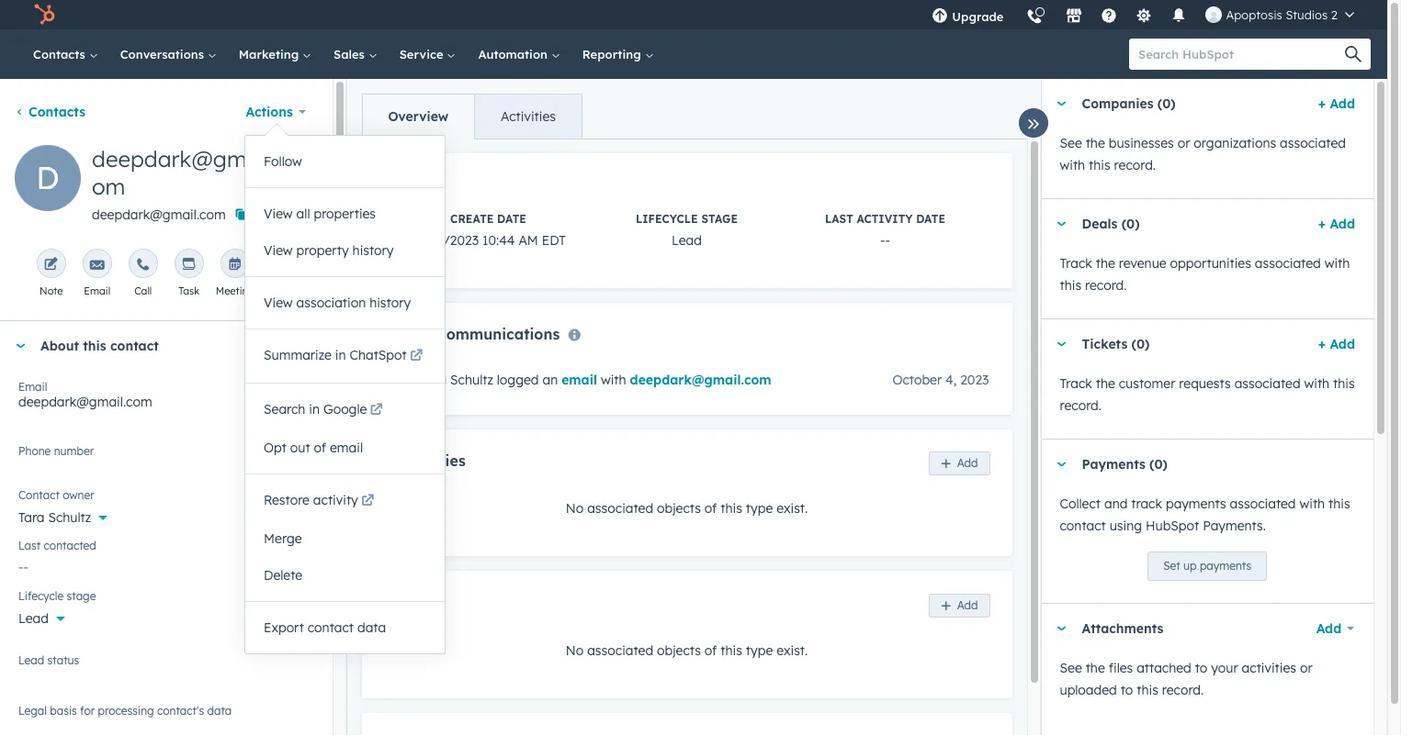 Task type: vqa. For each thing, say whether or not it's contained in the screenshot.
a
no



Task type: locate. For each thing, give the bounding box(es) containing it.
2 exist. from the top
[[777, 643, 808, 660]]

contacts
[[33, 47, 89, 62], [28, 104, 85, 120]]

caret image left 'deals (0)'
[[1056, 222, 1067, 226]]

email right an
[[561, 372, 597, 388]]

1 horizontal spatial in
[[335, 347, 346, 364]]

history up recent at top left
[[369, 295, 411, 311]]

view association history
[[264, 295, 411, 311]]

1 vertical spatial data
[[207, 705, 232, 718]]

search button
[[1336, 39, 1371, 70]]

companies inside dropdown button
[[1082, 96, 1154, 112]]

record. inside track the customer requests associated with this record.
[[1060, 398, 1102, 414]]

menu
[[921, 0, 1365, 36]]

payments up hubspot
[[1166, 496, 1226, 513]]

2 vertical spatial of
[[705, 643, 717, 660]]

1 vertical spatial deepdark@gmail.com
[[630, 372, 771, 388]]

2 vertical spatial +
[[1318, 336, 1326, 353]]

1 objects from the top
[[657, 501, 701, 518]]

to left the your
[[1195, 661, 1208, 677]]

email down about
[[18, 380, 47, 394]]

1 horizontal spatial schultz
[[450, 372, 493, 388]]

email inside button
[[330, 440, 363, 457]]

contact right export
[[308, 620, 354, 637]]

record. inside see the businesses or organizations associated with this record.
[[1114, 157, 1156, 174]]

2 objects from the top
[[657, 643, 701, 660]]

record. down attached
[[1162, 683, 1204, 699]]

2 vertical spatial view
[[264, 295, 293, 311]]

the inside track the customer requests associated with this record.
[[1096, 376, 1115, 392]]

activity
[[313, 492, 358, 509]]

or
[[1178, 135, 1190, 152], [1300, 661, 1313, 677]]

tara
[[420, 372, 447, 388], [18, 510, 45, 526]]

0 vertical spatial caret image
[[1056, 342, 1067, 347]]

(0) up track
[[1149, 457, 1168, 473]]

1 vertical spatial deals
[[384, 594, 424, 612]]

1 caret image from the top
[[1056, 342, 1067, 347]]

2 + from the top
[[1318, 216, 1326, 232]]

1 vertical spatial history
[[369, 295, 411, 311]]

1 horizontal spatial data
[[357, 620, 386, 637]]

1 vertical spatial tara
[[18, 510, 45, 526]]

exist. for companies
[[777, 501, 808, 518]]

schultz
[[450, 372, 493, 388], [48, 510, 91, 526]]

attachments
[[1082, 621, 1164, 638]]

lead inside popup button
[[18, 611, 49, 628]]

add
[[1330, 96, 1355, 112], [1330, 216, 1355, 232], [1330, 336, 1355, 353], [957, 457, 978, 471], [957, 599, 978, 613], [1316, 621, 1342, 638]]

service
[[399, 47, 447, 62]]

with for track the customer requests associated with this record.
[[1304, 376, 1330, 392]]

0 horizontal spatial tara
[[18, 510, 45, 526]]

0 vertical spatial + add button
[[1318, 93, 1355, 115]]

payments right the up
[[1200, 560, 1252, 573]]

1 vertical spatial caret image
[[1056, 463, 1067, 467]]

sales link
[[323, 29, 388, 79]]

1 vertical spatial email
[[330, 440, 363, 457]]

1 vertical spatial contacts
[[28, 104, 85, 120]]

0 vertical spatial type
[[746, 501, 773, 518]]

2 vertical spatial lead
[[18, 654, 44, 668]]

record. down tickets
[[1060, 398, 1102, 414]]

email for email deepdark@gmail.com
[[18, 380, 47, 394]]

activities link
[[474, 95, 582, 139]]

caret image inside "tickets (0)" dropdown button
[[1056, 342, 1067, 347]]

deepdark@gmail.c om
[[92, 145, 288, 200]]

0 vertical spatial + add
[[1318, 96, 1355, 112]]

0 vertical spatial contacts link
[[22, 29, 109, 79]]

see for see the businesses or organizations associated with this record.
[[1060, 135, 1082, 152]]

email down email image
[[84, 285, 110, 298]]

status
[[47, 654, 79, 668]]

caret image inside the companies (0) dropdown button
[[1056, 102, 1067, 106]]

1 horizontal spatial or
[[1300, 661, 1313, 677]]

1 no associated objects of this type exist. from the top
[[566, 501, 808, 518]]

for
[[80, 705, 95, 718]]

1 horizontal spatial tara
[[420, 372, 447, 388]]

+ add for track the customer requests associated with this record.
[[1318, 336, 1355, 353]]

+ add button for track the customer requests associated with this record.
[[1318, 334, 1355, 356]]

sales
[[334, 47, 368, 62]]

associated
[[1280, 135, 1346, 152], [1255, 255, 1321, 272], [1234, 376, 1301, 392], [1230, 496, 1296, 513], [587, 501, 653, 518], [587, 643, 653, 660]]

lead down lifecycle stage
[[18, 611, 49, 628]]

the left revenue
[[1096, 255, 1115, 272]]

contact's
[[157, 705, 204, 718]]

0 vertical spatial contacts
[[33, 47, 89, 62]]

0 vertical spatial tara
[[420, 372, 447, 388]]

1 + from the top
[[1318, 96, 1326, 112]]

lifecycle left the stage
[[636, 212, 698, 226]]

to down files
[[1121, 683, 1133, 699]]

calling icon button
[[1019, 2, 1051, 28]]

1 view from the top
[[264, 206, 293, 222]]

3 + add button from the top
[[1318, 334, 1355, 356]]

0 vertical spatial companies
[[1082, 96, 1154, 112]]

1 vertical spatial in
[[309, 402, 320, 418]]

contact inside collect and track payments associated with this contact using hubspot payments.
[[1060, 518, 1106, 535]]

1 vertical spatial + add button
[[1318, 213, 1355, 235]]

tara for tara schultz logged an email with deepdark@gmail.com
[[420, 372, 447, 388]]

2 add button from the top
[[929, 594, 990, 618]]

1 vertical spatial caret image
[[1056, 222, 1067, 226]]

0 vertical spatial see
[[1060, 135, 1082, 152]]

1 vertical spatial no associated objects of this type exist.
[[566, 643, 808, 660]]

0 vertical spatial data
[[357, 620, 386, 637]]

1 date from the left
[[497, 212, 526, 226]]

contact down "call"
[[110, 338, 159, 355]]

1 horizontal spatial email
[[84, 285, 110, 298]]

see up uploaded
[[1060, 661, 1082, 677]]

view for view property history
[[264, 243, 293, 259]]

track down tickets
[[1060, 376, 1092, 392]]

1 no from the top
[[566, 501, 584, 518]]

tara down contact
[[18, 510, 45, 526]]

recent
[[384, 325, 434, 344]]

deals up export contact data
[[384, 594, 424, 612]]

1 vertical spatial +
[[1318, 216, 1326, 232]]

contact down collect
[[1060, 518, 1106, 535]]

1 horizontal spatial deals
[[1082, 216, 1118, 232]]

or down the companies (0) dropdown button
[[1178, 135, 1190, 152]]

data
[[357, 620, 386, 637], [207, 705, 232, 718]]

1 + add from the top
[[1318, 96, 1355, 112]]

lead for lead status
[[18, 654, 44, 668]]

actions button
[[234, 94, 317, 130]]

0 vertical spatial no associated objects of this type exist.
[[566, 501, 808, 518]]

call image
[[136, 258, 150, 273]]

contact owner
[[18, 489, 94, 503]]

0 horizontal spatial contact
[[110, 338, 159, 355]]

about this contact
[[40, 338, 159, 355]]

caret image for payments
[[1056, 463, 1067, 467]]

data inside button
[[357, 620, 386, 637]]

(0) up businesses
[[1158, 96, 1176, 112]]

reporting link
[[571, 29, 665, 79]]

add button for companies
[[929, 452, 990, 476]]

email down search in google "link"
[[330, 440, 363, 457]]

last down tara schultz
[[18, 539, 41, 553]]

0 vertical spatial add button
[[929, 452, 990, 476]]

+ for track the customer requests associated with this record.
[[1318, 336, 1326, 353]]

0 horizontal spatial in
[[309, 402, 320, 418]]

2 track from the top
[[1060, 376, 1092, 392]]

0 vertical spatial track
[[1060, 255, 1092, 272]]

1 see from the top
[[1060, 135, 1082, 152]]

last left 'activity'
[[825, 212, 853, 226]]

1 vertical spatial track
[[1060, 376, 1092, 392]]

lifecycle for lifecycle stage
[[18, 590, 64, 604]]

of for companies
[[705, 501, 717, 518]]

phone number
[[18, 445, 94, 458]]

4,
[[945, 372, 957, 388]]

tara inside popup button
[[18, 510, 45, 526]]

tickets
[[1082, 336, 1128, 353]]

view for view association history
[[264, 295, 293, 311]]

1 vertical spatial lifecycle
[[18, 590, 64, 604]]

record. down revenue
[[1085, 277, 1127, 294]]

companies up businesses
[[1082, 96, 1154, 112]]

caret image up collect
[[1056, 463, 1067, 467]]

tara down recent at top left
[[420, 372, 447, 388]]

or inside see the files attached to your activities or uploaded to this record.
[[1300, 661, 1313, 677]]

export
[[264, 620, 304, 637]]

0 horizontal spatial last
[[18, 539, 41, 553]]

0 vertical spatial of
[[314, 440, 326, 457]]

1 vertical spatial view
[[264, 243, 293, 259]]

link opens in a new window image inside search in google "link"
[[370, 401, 383, 423]]

2 + add button from the top
[[1318, 213, 1355, 235]]

the up uploaded
[[1086, 661, 1105, 677]]

caret image left attachments
[[1056, 627, 1067, 632]]

3 view from the top
[[264, 295, 293, 311]]

2
[[1331, 7, 1338, 22]]

lifecycle inside lifecycle stage lead
[[636, 212, 698, 226]]

1 vertical spatial link opens in a new window image
[[361, 492, 374, 514]]

link opens in a new window image right google in the bottom left of the page
[[370, 401, 383, 423]]

or inside see the businesses or organizations associated with this record.
[[1178, 135, 1190, 152]]

companies
[[1082, 96, 1154, 112], [384, 452, 466, 471]]

automation
[[478, 47, 551, 62]]

help button
[[1094, 0, 1125, 29]]

record. inside the track the revenue opportunities associated with this record.
[[1085, 277, 1127, 294]]

0 horizontal spatial schultz
[[48, 510, 91, 526]]

navigation containing overview
[[362, 94, 582, 140]]

call
[[134, 285, 152, 298]]

1 - from the left
[[880, 232, 885, 249]]

attached
[[1137, 661, 1191, 677]]

3 caret image from the top
[[1056, 627, 1067, 632]]

caret image inside deals (0) dropdown button
[[1056, 222, 1067, 226]]

history for view property history
[[352, 243, 394, 259]]

restore activity link
[[245, 482, 445, 521]]

of
[[314, 440, 326, 457], [705, 501, 717, 518], [705, 643, 717, 660]]

payments
[[1082, 457, 1146, 473]]

caret image left tickets
[[1056, 342, 1067, 347]]

0 vertical spatial caret image
[[1056, 102, 1067, 106]]

data down the delete button
[[357, 620, 386, 637]]

merge
[[264, 531, 302, 548]]

this inside see the businesses or organizations associated with this record.
[[1089, 157, 1111, 174]]

requests
[[1179, 376, 1231, 392]]

2 caret image from the top
[[1056, 463, 1067, 467]]

see down the companies (0) in the right top of the page
[[1060, 135, 1082, 152]]

1 vertical spatial contacts link
[[15, 104, 85, 120]]

navigation
[[362, 94, 582, 140]]

the inside see the files attached to your activities or uploaded to this record.
[[1086, 661, 1105, 677]]

upgrade image
[[932, 8, 949, 25]]

email link
[[561, 372, 597, 388]]

0 vertical spatial payments
[[1166, 496, 1226, 513]]

up
[[1183, 560, 1197, 573]]

2 view from the top
[[264, 243, 293, 259]]

in inside "link"
[[335, 347, 346, 364]]

task
[[179, 285, 200, 298]]

search
[[264, 402, 305, 418]]

0 vertical spatial or
[[1178, 135, 1190, 152]]

0 vertical spatial exist.
[[777, 501, 808, 518]]

contact
[[110, 338, 159, 355], [1060, 518, 1106, 535], [308, 620, 354, 637]]

notifications button
[[1164, 0, 1195, 29]]

no associated objects of this type exist. for deals
[[566, 643, 808, 660]]

data right contact's
[[207, 705, 232, 718]]

1 horizontal spatial lifecycle
[[636, 212, 698, 226]]

history down view all properties link at the left top of the page
[[352, 243, 394, 259]]

view left all
[[264, 206, 293, 222]]

type for companies
[[746, 501, 773, 518]]

revenue
[[1119, 255, 1167, 272]]

deals inside dropdown button
[[1082, 216, 1118, 232]]

set up payments
[[1163, 560, 1252, 573]]

2 type from the top
[[746, 643, 773, 660]]

view down more icon
[[264, 295, 293, 311]]

last contacted
[[18, 539, 96, 553]]

schultz down recent communications
[[450, 372, 493, 388]]

owner
[[63, 489, 94, 503]]

tara schultz image
[[1206, 6, 1222, 23]]

link opens in a new window image inside the restore activity link
[[361, 492, 374, 514]]

1 track from the top
[[1060, 255, 1092, 272]]

email for email
[[84, 285, 110, 298]]

2 vertical spatial contact
[[308, 620, 354, 637]]

1 vertical spatial see
[[1060, 661, 1082, 677]]

0 vertical spatial email
[[561, 372, 597, 388]]

2 + add from the top
[[1318, 216, 1355, 232]]

search in google link
[[245, 391, 445, 430]]

2 no from the top
[[566, 643, 584, 660]]

record. down businesses
[[1114, 157, 1156, 174]]

1 horizontal spatial email
[[561, 372, 597, 388]]

caret image left about
[[15, 344, 26, 349]]

schultz down owner
[[48, 510, 91, 526]]

the inside the track the revenue opportunities associated with this record.
[[1096, 255, 1115, 272]]

0 vertical spatial email
[[84, 285, 110, 298]]

create date 10/19/2023 10:44 am edt
[[411, 212, 566, 249]]

lead left status
[[18, 654, 44, 668]]

link opens in a new window image inside the restore activity link
[[361, 495, 374, 509]]

hubspot
[[1146, 518, 1199, 535]]

in left chatspot
[[335, 347, 346, 364]]

see inside see the files attached to your activities or uploaded to this record.
[[1060, 661, 1082, 677]]

caret image inside about this contact dropdown button
[[15, 344, 26, 349]]

schultz inside popup button
[[48, 510, 91, 526]]

lead for lead
[[18, 611, 49, 628]]

create
[[450, 212, 494, 226]]

see inside see the businesses or organizations associated with this record.
[[1060, 135, 1082, 152]]

1 vertical spatial schultz
[[48, 510, 91, 526]]

0 vertical spatial lead
[[672, 232, 702, 249]]

exist.
[[777, 501, 808, 518], [777, 643, 808, 660]]

email inside email deepdark@gmail.com
[[18, 380, 47, 394]]

2 date from the left
[[916, 212, 945, 226]]

attachments button
[[1041, 605, 1297, 654]]

0 vertical spatial link opens in a new window image
[[370, 401, 383, 423]]

+ add
[[1318, 96, 1355, 112], [1318, 216, 1355, 232], [1318, 336, 1355, 353]]

0 horizontal spatial email
[[330, 440, 363, 457]]

last for last activity date --
[[825, 212, 853, 226]]

1 vertical spatial objects
[[657, 643, 701, 660]]

all
[[296, 206, 310, 222]]

1 type from the top
[[746, 501, 773, 518]]

history
[[352, 243, 394, 259], [369, 295, 411, 311]]

add button for deals
[[929, 594, 990, 618]]

(0) up revenue
[[1122, 216, 1140, 232]]

companies for companies (0)
[[1082, 96, 1154, 112]]

0 vertical spatial last
[[825, 212, 853, 226]]

companies up the restore activity link
[[384, 452, 466, 471]]

no for companies
[[566, 501, 584, 518]]

2 vertical spatial + add
[[1318, 336, 1355, 353]]

1 exist. from the top
[[777, 501, 808, 518]]

the for businesses
[[1086, 135, 1105, 152]]

reporting
[[582, 47, 645, 62]]

caret image
[[1056, 102, 1067, 106], [1056, 222, 1067, 226], [15, 344, 26, 349]]

1 + add button from the top
[[1318, 93, 1355, 115]]

1 vertical spatial companies
[[384, 452, 466, 471]]

link opens in a new window image
[[370, 401, 383, 423], [361, 492, 374, 514]]

-
[[880, 232, 885, 249], [885, 232, 890, 249]]

date up 10:44
[[497, 212, 526, 226]]

link opens in a new window image right activity in the left bottom of the page
[[361, 492, 374, 514]]

upgrade
[[952, 9, 1004, 24]]

2 vertical spatial caret image
[[1056, 627, 1067, 632]]

the inside see the businesses or organizations associated with this record.
[[1086, 135, 1105, 152]]

october 4, 2023
[[893, 372, 989, 388]]

caret image left the companies (0) in the right top of the page
[[1056, 102, 1067, 106]]

1 horizontal spatial contact
[[308, 620, 354, 637]]

the left businesses
[[1086, 135, 1105, 152]]

1 vertical spatial no
[[566, 643, 584, 660]]

0 vertical spatial contact
[[110, 338, 159, 355]]

2 vertical spatial + add button
[[1318, 334, 1355, 356]]

with inside the track the revenue opportunities associated with this record.
[[1325, 255, 1350, 272]]

2 vertical spatial caret image
[[15, 344, 26, 349]]

link opens in a new window image
[[410, 346, 423, 368], [410, 350, 423, 364], [370, 404, 383, 418], [361, 495, 374, 509]]

1 vertical spatial type
[[746, 643, 773, 660]]

0 horizontal spatial or
[[1178, 135, 1190, 152]]

deepdark@gmail.com
[[92, 207, 226, 223], [630, 372, 771, 388], [18, 394, 152, 411]]

1 vertical spatial to
[[1121, 683, 1133, 699]]

in inside "link"
[[309, 402, 320, 418]]

caret image inside payments (0) dropdown button
[[1056, 463, 1067, 467]]

(0) for deals (0)
[[1122, 216, 1140, 232]]

1 vertical spatial contact
[[1060, 518, 1106, 535]]

0 horizontal spatial email
[[18, 380, 47, 394]]

link opens in a new window image for search in google
[[370, 401, 383, 423]]

0 vertical spatial history
[[352, 243, 394, 259]]

associated inside track the customer requests associated with this record.
[[1234, 376, 1301, 392]]

marketing
[[239, 47, 302, 62]]

2 horizontal spatial contact
[[1060, 518, 1106, 535]]

10/19/2023
[[411, 232, 479, 249]]

this
[[1089, 157, 1111, 174], [1060, 277, 1081, 294], [83, 338, 106, 355], [1333, 376, 1355, 392], [1329, 496, 1350, 513], [721, 501, 742, 518], [721, 643, 742, 660], [1137, 683, 1158, 699]]

deals down businesses
[[1082, 216, 1118, 232]]

1 vertical spatial payments
[[1200, 560, 1252, 573]]

add inside popup button
[[1316, 621, 1342, 638]]

track inside track the customer requests associated with this record.
[[1060, 376, 1092, 392]]

or right activities
[[1300, 661, 1313, 677]]

using
[[1110, 518, 1142, 535]]

date right 'activity'
[[916, 212, 945, 226]]

in right search
[[309, 402, 320, 418]]

exist. for deals
[[777, 643, 808, 660]]

see for see the files attached to your activities or uploaded to this record.
[[1060, 661, 1082, 677]]

no
[[566, 501, 584, 518], [566, 643, 584, 660]]

companies for companies
[[384, 452, 466, 471]]

1 vertical spatial add button
[[929, 594, 990, 618]]

with inside track the customer requests associated with this record.
[[1304, 376, 1330, 392]]

3 + from the top
[[1318, 336, 1326, 353]]

1 vertical spatial of
[[705, 501, 717, 518]]

schultz for tara schultz
[[48, 510, 91, 526]]

last inside last activity date --
[[825, 212, 853, 226]]

3 + add from the top
[[1318, 336, 1355, 353]]

1 horizontal spatial date
[[916, 212, 945, 226]]

organizations
[[1194, 135, 1276, 152]]

1 horizontal spatial last
[[825, 212, 853, 226]]

0 vertical spatial to
[[1195, 661, 1208, 677]]

1 vertical spatial or
[[1300, 661, 1313, 677]]

0 vertical spatial in
[[335, 347, 346, 364]]

caret image
[[1056, 342, 1067, 347], [1056, 463, 1067, 467], [1056, 627, 1067, 632]]

payments inside collect and track payments associated with this contact using hubspot payments.
[[1166, 496, 1226, 513]]

property
[[296, 243, 349, 259]]

link opens in a new window image inside search in google "link"
[[370, 404, 383, 418]]

task image
[[182, 258, 196, 273]]

0 vertical spatial schultz
[[450, 372, 493, 388]]

0 vertical spatial deepdark@gmail.com
[[92, 207, 226, 223]]

lifecycle left stage
[[18, 590, 64, 604]]

0 vertical spatial deals
[[1082, 216, 1118, 232]]

track inside the track the revenue opportunities associated with this record.
[[1060, 255, 1092, 272]]

tara schultz logged an email with deepdark@gmail.com
[[420, 372, 771, 388]]

om
[[92, 173, 125, 200]]

with inside see the businesses or organizations associated with this record.
[[1060, 157, 1085, 174]]

track down 'deals (0)'
[[1060, 255, 1092, 272]]

(0) right tickets
[[1131, 336, 1150, 353]]

email image
[[90, 258, 105, 273]]

more
[[269, 285, 293, 298]]

with inside collect and track payments associated with this contact using hubspot payments.
[[1300, 496, 1325, 513]]

2 see from the top
[[1060, 661, 1082, 677]]

1 vertical spatial + add
[[1318, 216, 1355, 232]]

objects
[[657, 501, 701, 518], [657, 643, 701, 660]]

the down tickets
[[1096, 376, 1115, 392]]

1 vertical spatial last
[[18, 539, 41, 553]]

2 no associated objects of this type exist. from the top
[[566, 643, 808, 660]]

0 horizontal spatial companies
[[384, 452, 466, 471]]

files
[[1109, 661, 1133, 677]]

1 vertical spatial email
[[18, 380, 47, 394]]

1 add button from the top
[[929, 452, 990, 476]]

view up more
[[264, 243, 293, 259]]

0 vertical spatial objects
[[657, 501, 701, 518]]

0 horizontal spatial to
[[1121, 683, 1133, 699]]

view for view all properties
[[264, 206, 293, 222]]

lead down the stage
[[672, 232, 702, 249]]

see the businesses or organizations associated with this record.
[[1060, 135, 1346, 174]]

0 vertical spatial +
[[1318, 96, 1326, 112]]



Task type: describe. For each thing, give the bounding box(es) containing it.
+ for track the revenue opportunities associated with this record.
[[1318, 216, 1326, 232]]

contact inside dropdown button
[[110, 338, 159, 355]]

Last contacted text field
[[18, 550, 314, 580]]

number
[[54, 445, 94, 458]]

track for track the customer requests associated with this record.
[[1060, 376, 1092, 392]]

this inside the track the revenue opportunities associated with this record.
[[1060, 277, 1081, 294]]

delete button
[[245, 558, 445, 594]]

google
[[323, 402, 367, 418]]

tara for tara schultz
[[18, 510, 45, 526]]

link opens in a new window image for restore activity
[[361, 495, 374, 509]]

of for deals
[[705, 643, 717, 660]]

caret image inside attachments dropdown button
[[1056, 627, 1067, 632]]

the for revenue
[[1096, 255, 1115, 272]]

date inside last activity date --
[[916, 212, 945, 226]]

customer
[[1119, 376, 1176, 392]]

caret image for tickets
[[1056, 342, 1067, 347]]

search in google
[[264, 402, 367, 418]]

last for last contacted
[[18, 539, 41, 553]]

link opens in a new window image for restore activity
[[361, 492, 374, 514]]

overview
[[388, 108, 448, 125]]

date inside create date 10/19/2023 10:44 am edt
[[497, 212, 526, 226]]

recent communications
[[384, 325, 560, 344]]

2 - from the left
[[885, 232, 890, 249]]

email deepdark@gmail.com
[[18, 380, 152, 411]]

+ add for see the businesses or organizations associated with this record.
[[1318, 96, 1355, 112]]

caret image for companies (0)
[[1056, 102, 1067, 106]]

with for collect and track payments associated with this contact using hubspot payments.
[[1300, 496, 1325, 513]]

conversations link
[[109, 29, 228, 79]]

lifecycle stage lead
[[636, 212, 738, 249]]

legal basis for processing contact's data
[[18, 705, 232, 718]]

+ for see the businesses or organizations associated with this record.
[[1318, 96, 1326, 112]]

contacted
[[44, 539, 96, 553]]

opportunities
[[1170, 255, 1251, 272]]

about this contact button
[[0, 322, 314, 371]]

tickets (0)
[[1082, 336, 1150, 353]]

apoptosis studios 2
[[1226, 7, 1338, 22]]

businesses
[[1109, 135, 1174, 152]]

in for summarize
[[335, 347, 346, 364]]

track the customer requests associated with this record.
[[1060, 376, 1355, 414]]

october
[[893, 372, 942, 388]]

+ add for track the revenue opportunities associated with this record.
[[1318, 216, 1355, 232]]

export contact data
[[264, 620, 386, 637]]

lead inside lifecycle stage lead
[[672, 232, 702, 249]]

(0) for tickets (0)
[[1131, 336, 1150, 353]]

track for track the revenue opportunities associated with this record.
[[1060, 255, 1092, 272]]

in for search
[[309, 402, 320, 418]]

contact inside button
[[308, 620, 354, 637]]

deals (0) button
[[1041, 199, 1311, 249]]

studios
[[1286, 7, 1328, 22]]

type for deals
[[746, 643, 773, 660]]

schultz for tara schultz logged an email with deepdark@gmail.com
[[450, 372, 493, 388]]

activities
[[1242, 661, 1296, 677]]

companies (0)
[[1082, 96, 1176, 112]]

this inside see the files attached to your activities or uploaded to this record.
[[1137, 683, 1158, 699]]

hubspot image
[[33, 4, 55, 26]]

meeting image
[[228, 258, 242, 273]]

associated inside the track the revenue opportunities associated with this record.
[[1255, 255, 1321, 272]]

the for customer
[[1096, 376, 1115, 392]]

1 horizontal spatial to
[[1195, 661, 1208, 677]]

opt out of email button
[[245, 430, 445, 467]]

activities
[[501, 108, 556, 125]]

help image
[[1101, 8, 1118, 25]]

summarize in chatspot link
[[245, 337, 445, 376]]

export contact data button
[[245, 610, 445, 647]]

edt
[[542, 232, 566, 249]]

caret image for about this contact
[[15, 344, 26, 349]]

see the files attached to your activities or uploaded to this record.
[[1060, 661, 1313, 699]]

view property history
[[264, 243, 394, 259]]

chatspot
[[350, 347, 407, 364]]

caret image for deals (0)
[[1056, 222, 1067, 226]]

with for tara schultz logged an email with deepdark@gmail.com
[[601, 372, 626, 388]]

deals for deals (0)
[[1082, 216, 1118, 232]]

record. inside see the files attached to your activities or uploaded to this record.
[[1162, 683, 1204, 699]]

collect and track payments associated with this contact using hubspot payments.
[[1060, 496, 1350, 535]]

this inside collect and track payments associated with this contact using hubspot payments.
[[1329, 496, 1350, 513]]

note image
[[44, 258, 59, 273]]

follow button
[[245, 143, 445, 180]]

no associated objects of this type exist. for companies
[[566, 501, 808, 518]]

link opens in a new window image for search in google
[[370, 404, 383, 418]]

2023
[[960, 372, 989, 388]]

hubspot link
[[22, 4, 69, 26]]

activity
[[857, 212, 913, 226]]

an
[[542, 372, 558, 388]]

associated inside collect and track payments associated with this contact using hubspot payments.
[[1230, 496, 1296, 513]]

no for deals
[[566, 643, 584, 660]]

track the revenue opportunities associated with this record.
[[1060, 255, 1350, 294]]

with for track the revenue opportunities associated with this record.
[[1325, 255, 1350, 272]]

2 vertical spatial deepdark@gmail.com
[[18, 394, 152, 411]]

tara schultz
[[18, 510, 91, 526]]

uploaded
[[1060, 683, 1117, 699]]

phone
[[18, 445, 51, 458]]

last activity date --
[[825, 212, 945, 249]]

meeting
[[216, 285, 254, 298]]

collect
[[1060, 496, 1101, 513]]

companies (0) button
[[1041, 79, 1311, 129]]

Phone number text field
[[18, 442, 314, 479]]

10:44
[[482, 232, 515, 249]]

processing
[[98, 705, 154, 718]]

note
[[39, 285, 63, 298]]

history for view association history
[[369, 295, 411, 311]]

marketplaces button
[[1055, 0, 1094, 29]]

settings link
[[1125, 0, 1164, 29]]

marketplaces image
[[1066, 8, 1083, 25]]

summarize
[[264, 347, 332, 364]]

about
[[40, 338, 79, 355]]

stage
[[67, 590, 96, 604]]

contact
[[18, 489, 60, 503]]

of inside button
[[314, 440, 326, 457]]

service link
[[388, 29, 467, 79]]

set
[[1163, 560, 1180, 573]]

actions
[[246, 104, 293, 120]]

objects for deals
[[657, 643, 701, 660]]

deals (0)
[[1082, 216, 1140, 232]]

objects for companies
[[657, 501, 701, 518]]

conversations
[[120, 47, 207, 62]]

deepdark@gmail.com link
[[630, 372, 771, 388]]

Search HubSpot search field
[[1129, 39, 1354, 70]]

payments (0)
[[1082, 457, 1168, 473]]

automation link
[[467, 29, 571, 79]]

+ add button for see the businesses or organizations associated with this record.
[[1318, 93, 1355, 115]]

more image
[[274, 258, 288, 273]]

payments.
[[1203, 518, 1266, 535]]

settings image
[[1136, 8, 1153, 25]]

marketing link
[[228, 29, 323, 79]]

this inside track the customer requests associated with this record.
[[1333, 376, 1355, 392]]

apoptosis studios 2 button
[[1195, 0, 1365, 29]]

(0) for companies (0)
[[1158, 96, 1176, 112]]

opt out of email
[[264, 440, 363, 457]]

legal
[[18, 705, 47, 718]]

restore
[[264, 492, 310, 509]]

basis
[[50, 705, 77, 718]]

deals for deals
[[384, 594, 424, 612]]

this inside dropdown button
[[83, 338, 106, 355]]

view association history link
[[245, 285, 445, 322]]

(0) for payments (0)
[[1149, 457, 1168, 473]]

+ add button for track the revenue opportunities associated with this record.
[[1318, 213, 1355, 235]]

lead button
[[18, 601, 314, 631]]

calling icon image
[[1027, 9, 1043, 26]]

deepdark@gmail.c
[[92, 145, 288, 173]]

0 horizontal spatial data
[[207, 705, 232, 718]]

search image
[[1345, 46, 1362, 62]]

menu containing apoptosis studios 2
[[921, 0, 1365, 36]]

set up payments link
[[1148, 552, 1267, 582]]

the for files
[[1086, 661, 1105, 677]]

notifications image
[[1171, 8, 1187, 25]]

overview link
[[362, 95, 474, 139]]

lifecycle for lifecycle stage lead
[[636, 212, 698, 226]]

link opens in a new window image for summarize in chatspot
[[410, 350, 423, 364]]

associated inside see the businesses or organizations associated with this record.
[[1280, 135, 1346, 152]]



